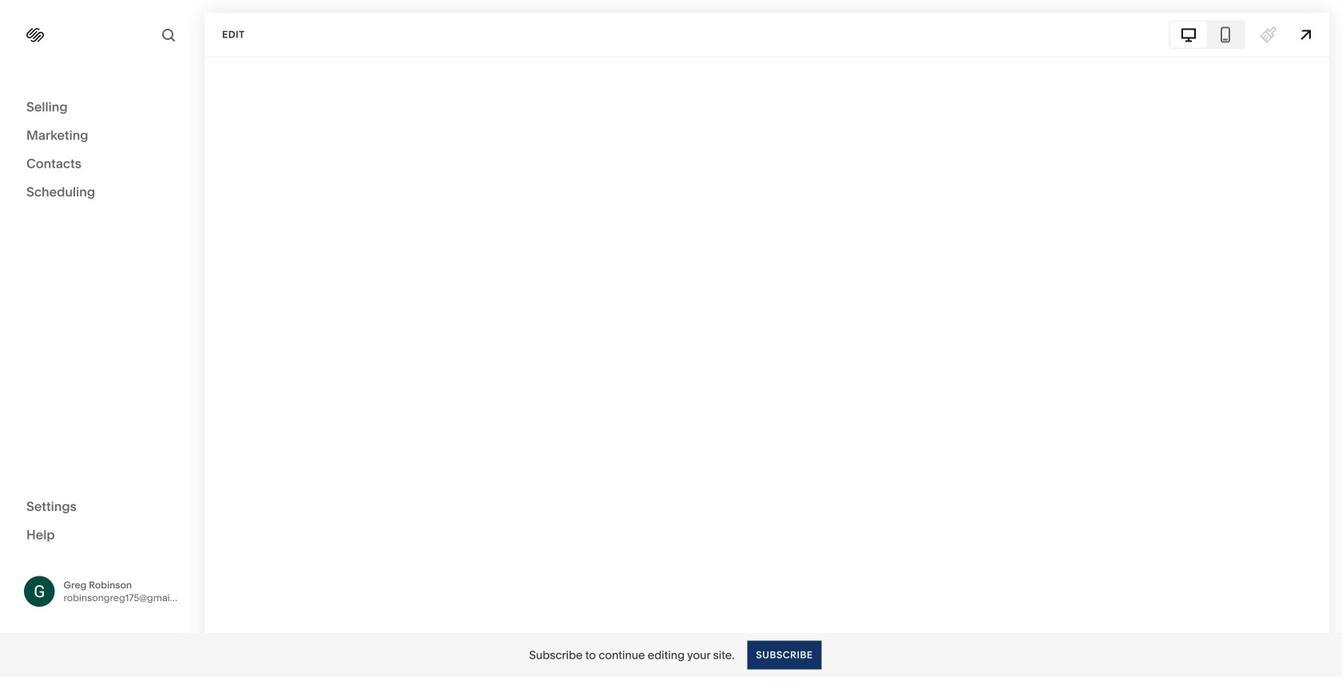 Task type: vqa. For each thing, say whether or not it's contained in the screenshot.
mobile image
yes



Task type: describe. For each thing, give the bounding box(es) containing it.
mobile image
[[1217, 26, 1235, 44]]

logo squarespace image
[[26, 26, 44, 44]]

style image
[[1260, 26, 1278, 44]]

site preview image
[[1298, 26, 1315, 44]]



Task type: locate. For each thing, give the bounding box(es) containing it.
tab list
[[1171, 22, 1244, 48]]

desktop image
[[1180, 26, 1198, 44]]

search image
[[160, 26, 177, 44]]



